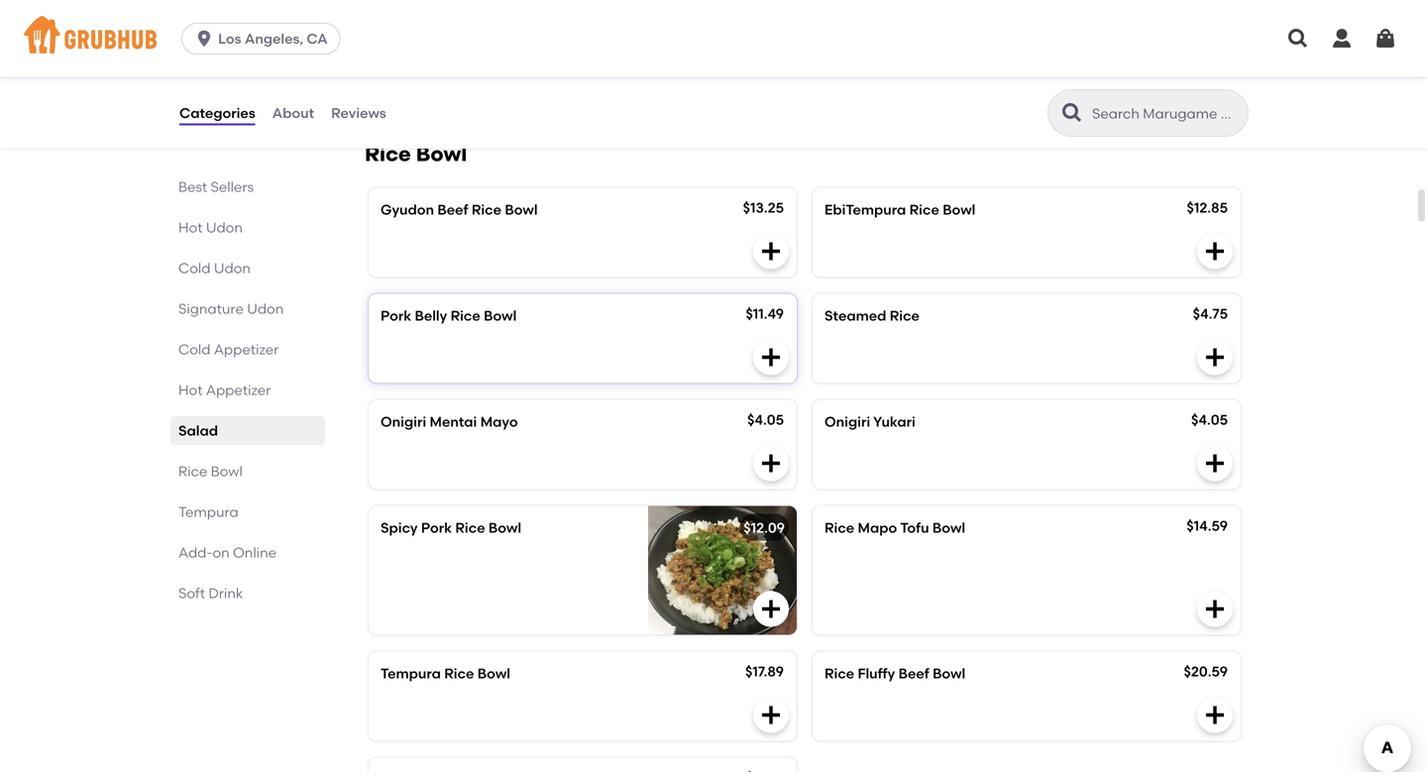 Task type: locate. For each thing, give the bounding box(es) containing it.
beef
[[438, 201, 468, 218], [899, 665, 930, 682]]

0 horizontal spatial $4.05
[[747, 411, 784, 428]]

2 onigiri from the left
[[825, 413, 871, 430]]

udon up signature udon
[[214, 260, 251, 277]]

rice
[[365, 141, 411, 166], [472, 201, 502, 218], [910, 201, 940, 218], [451, 307, 481, 324], [890, 307, 920, 324], [178, 463, 208, 480], [455, 519, 485, 536], [825, 519, 855, 536], [444, 665, 474, 682], [825, 665, 855, 682]]

rice bowl
[[365, 141, 467, 166], [178, 463, 243, 480]]

0 vertical spatial hot
[[178, 219, 203, 236]]

cold appetizer
[[178, 341, 279, 358]]

$4.05
[[747, 411, 784, 428], [1192, 411, 1228, 428]]

1 vertical spatial cold
[[178, 341, 211, 358]]

udon right signature
[[247, 300, 284, 317]]

onigiri left "yukari" at the bottom right of the page
[[825, 413, 871, 430]]

gyudon
[[381, 201, 434, 218]]

best sellers
[[178, 178, 254, 195]]

hot
[[178, 219, 203, 236], [178, 382, 203, 399]]

tofu
[[900, 519, 929, 536]]

appetizer down the cold appetizer
[[206, 382, 271, 399]]

tempura for tempura rice bowl
[[381, 665, 441, 682]]

2 cold from the top
[[178, 341, 211, 358]]

0 horizontal spatial tempura
[[178, 504, 239, 520]]

cold down signature
[[178, 341, 211, 358]]

salad
[[178, 422, 218, 439]]

pork left belly
[[381, 307, 412, 324]]

hot appetizer
[[178, 382, 271, 399]]

$13.25
[[743, 199, 784, 216]]

0 vertical spatial tempura
[[178, 504, 239, 520]]

svg image inside the main navigation navigation
[[1374, 27, 1398, 51]]

1 vertical spatial beef
[[899, 665, 930, 682]]

cold down hot udon
[[178, 260, 211, 277]]

rice bowl down salad
[[178, 463, 243, 480]]

1 horizontal spatial onigiri
[[825, 413, 871, 430]]

hot for hot appetizer
[[178, 382, 203, 399]]

spicy pork rice bowl image
[[648, 506, 797, 635]]

0 horizontal spatial onigiri
[[381, 413, 426, 430]]

udon for cold udon
[[214, 260, 251, 277]]

bowl
[[416, 141, 467, 166], [505, 201, 538, 218], [943, 201, 976, 218], [484, 307, 517, 324], [211, 463, 243, 480], [489, 519, 522, 536], [933, 519, 966, 536], [478, 665, 511, 682], [933, 665, 966, 682]]

sellers
[[211, 178, 254, 195]]

0 horizontal spatial beef
[[438, 201, 468, 218]]

onigiri
[[381, 413, 426, 430], [825, 413, 871, 430]]

hot up salad
[[178, 382, 203, 399]]

0 vertical spatial appetizer
[[214, 341, 279, 358]]

2 hot from the top
[[178, 382, 203, 399]]

1 cold from the top
[[178, 260, 211, 277]]

udon down "sellers"
[[206, 219, 243, 236]]

0 vertical spatial rice bowl
[[365, 141, 467, 166]]

1 vertical spatial hot
[[178, 382, 203, 399]]

pork right the spicy
[[421, 519, 452, 536]]

1 onigiri from the left
[[381, 413, 426, 430]]

0 vertical spatial udon
[[206, 219, 243, 236]]

Search Marugame Monzo search field
[[1091, 104, 1242, 123]]

$4.05 for onigiri yukari
[[1192, 411, 1228, 428]]

belly
[[415, 307, 447, 324]]

1 hot from the top
[[178, 219, 203, 236]]

$4.75
[[1193, 305, 1228, 322]]

tempura
[[178, 504, 239, 520], [381, 665, 441, 682]]

1 vertical spatial pork
[[421, 519, 452, 536]]

1 vertical spatial appetizer
[[206, 382, 271, 399]]

hot for hot udon
[[178, 219, 203, 236]]

pork
[[381, 307, 412, 324], [421, 519, 452, 536]]

spicy pork rice bowl
[[381, 519, 522, 536]]

$4.05 for onigiri mentai mayo
[[747, 411, 784, 428]]

on
[[213, 544, 230, 561]]

about button
[[271, 77, 315, 149]]

onigiri for onigiri yukari
[[825, 413, 871, 430]]

1 vertical spatial udon
[[214, 260, 251, 277]]

appetizer for hot appetizer
[[206, 382, 271, 399]]

1 horizontal spatial $4.05
[[1192, 411, 1228, 428]]

udon
[[206, 219, 243, 236], [214, 260, 251, 277], [247, 300, 284, 317]]

onigiri left mentai
[[381, 413, 426, 430]]

0 vertical spatial cold
[[178, 260, 211, 277]]

cold for cold appetizer
[[178, 341, 211, 358]]

svg image
[[1287, 27, 1311, 51], [1330, 27, 1354, 51], [194, 29, 214, 49], [759, 239, 783, 263], [1204, 597, 1227, 621], [1204, 703, 1227, 727]]

2 vertical spatial udon
[[247, 300, 284, 317]]

steamed
[[825, 307, 887, 324]]

$17.89
[[746, 663, 784, 680]]

2 $4.05 from the left
[[1192, 411, 1228, 428]]

1 vertical spatial rice bowl
[[178, 463, 243, 480]]

1 $4.05 from the left
[[747, 411, 784, 428]]

steamed rice
[[825, 307, 920, 324]]

reviews button
[[330, 77, 387, 149]]

1 vertical spatial tempura
[[381, 665, 441, 682]]

add-
[[178, 544, 213, 561]]

onigiri yukari
[[825, 413, 916, 430]]

best
[[178, 178, 207, 195]]

appetizer for cold appetizer
[[214, 341, 279, 358]]

beef right gyudon at top left
[[438, 201, 468, 218]]

los
[[218, 30, 241, 47]]

beef right fluffy
[[899, 665, 930, 682]]

udon for signature udon
[[247, 300, 284, 317]]

1 horizontal spatial tempura
[[381, 665, 441, 682]]

signature udon
[[178, 300, 284, 317]]

0 vertical spatial beef
[[438, 201, 468, 218]]

svg image
[[1374, 27, 1398, 51], [759, 63, 783, 87], [1204, 239, 1227, 263], [759, 345, 783, 369], [1204, 345, 1227, 369], [759, 451, 783, 475], [1204, 451, 1227, 475], [759, 597, 783, 621], [759, 703, 783, 727]]

0 horizontal spatial pork
[[381, 307, 412, 324]]

appetizer
[[214, 341, 279, 358], [206, 382, 271, 399]]

spicy
[[381, 519, 418, 536]]

main navigation navigation
[[0, 0, 1428, 77]]

hot down best
[[178, 219, 203, 236]]

ebitempura  rice bowl
[[825, 201, 976, 218]]

rice fluffy beef bowl
[[825, 665, 966, 682]]

$20.59
[[1184, 663, 1228, 680]]

categories
[[179, 104, 255, 121]]

pork belly rice bowl
[[381, 307, 517, 324]]

cold
[[178, 260, 211, 277], [178, 341, 211, 358]]

cold for cold udon
[[178, 260, 211, 277]]

appetizer down signature udon
[[214, 341, 279, 358]]

rice bowl up gyudon at top left
[[365, 141, 467, 166]]

0 horizontal spatial rice bowl
[[178, 463, 243, 480]]

online
[[233, 544, 277, 561]]



Task type: describe. For each thing, give the bounding box(es) containing it.
angeles,
[[245, 30, 303, 47]]

soft drink
[[178, 585, 243, 602]]

svg image for ebitempura  rice bowl
[[1204, 239, 1227, 263]]

los angeles, ca
[[218, 30, 328, 47]]

fluffy
[[858, 665, 895, 682]]

about
[[272, 104, 314, 121]]

svg image for onigiri mentai mayo
[[759, 451, 783, 475]]

$14.59
[[1187, 517, 1228, 534]]

signature
[[178, 300, 244, 317]]

ebitempura
[[825, 201, 906, 218]]

mayo
[[481, 413, 518, 430]]

gyudon beef rice bowl
[[381, 201, 538, 218]]

$12.85
[[1187, 199, 1228, 216]]

onigiri mentai mayo
[[381, 413, 518, 430]]

udon for hot udon
[[206, 219, 243, 236]]

search icon image
[[1061, 101, 1085, 125]]

1 horizontal spatial beef
[[899, 665, 930, 682]]

rice mapo tofu bowl
[[825, 519, 966, 536]]

0 vertical spatial pork
[[381, 307, 412, 324]]

soft
[[178, 585, 205, 602]]

yukari
[[874, 413, 916, 430]]

onigiri for onigiri mentai mayo
[[381, 413, 426, 430]]

svg image inside 'los angeles, ca' 'button'
[[194, 29, 214, 49]]

$11.49
[[746, 305, 784, 322]]

svg image for pork belly rice bowl
[[759, 345, 783, 369]]

tempura rice bowl
[[381, 665, 511, 682]]

svg image for tempura rice bowl
[[759, 703, 783, 727]]

$12.09
[[744, 519, 785, 536]]

1 horizontal spatial rice bowl
[[365, 141, 467, 166]]

svg image for onigiri yukari
[[1204, 451, 1227, 475]]

add-on online
[[178, 544, 277, 561]]

cold udon
[[178, 260, 251, 277]]

mentai
[[430, 413, 477, 430]]

los angeles, ca button
[[182, 23, 349, 55]]

ca
[[307, 30, 328, 47]]

categories button
[[178, 77, 256, 149]]

hot udon
[[178, 219, 243, 236]]

tempura for tempura
[[178, 504, 239, 520]]

svg image for steamed rice
[[1204, 345, 1227, 369]]

svg image for spicy pork rice bowl
[[759, 597, 783, 621]]

1 horizontal spatial pork
[[421, 519, 452, 536]]

drink
[[209, 585, 243, 602]]

mapo
[[858, 519, 897, 536]]

reviews
[[331, 104, 386, 121]]



Task type: vqa. For each thing, say whether or not it's contained in the screenshot.


